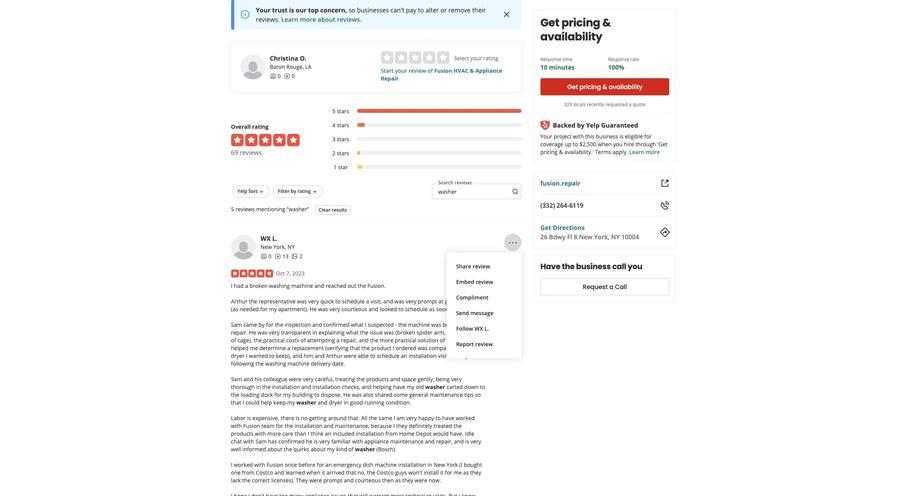 Task type: vqa. For each thing, say whether or not it's contained in the screenshot.
24 phone v2 "icon"
yes



Task type: locate. For each thing, give the bounding box(es) containing it.
from inside the labor is expensive, there is no getting around that. all the same i am very happy to have worked with fusion team for the installation and maintenance, because i they definitely treated the products with more care than i think an included installation from home depot would have. idle chat with sam has confirmed he is very familiar with appliance maintenance and repair, and is very well informed about the quirks about my kind of
[[386, 430, 398, 438]]

24 directions v2 image
[[660, 228, 670, 237]]

prompt down the arrived
[[323, 477, 343, 484]]

1 horizontal spatial fusion
[[267, 461, 284, 469]]

in inside i worked with fusion once before for an emergency dish machine installation in new york (i bought one from costco and learned when it arrived that no, the costco guys won't install it for me as they lack the correct licenses). they were prompt and courteous then as they were now.
[[428, 461, 432, 469]]

reviews right 69
[[240, 148, 262, 157]]

install
[[424, 469, 439, 477]]

stars for 5 stars
[[337, 108, 349, 115]]

1 vertical spatial an
[[325, 430, 331, 438]]

broken inside sam came by for the inspection and confirmed what i suspected - the machine was broken beyond repair. he was very transparent in explaining what the issue was (broken spider arm, drum fell out of cage), the practical costs of attempting a repair, and the more practical solution of replacing it. he helped me determine a replacement (verifying that the product i ordered was compatible with the dryer i wanted to keep), and him and arthur were able to schedule an installation visit the day following the washing machine delivery date.
[[443, 321, 461, 329]]

can't
[[391, 6, 405, 14]]

stars inside filter reviews by 3 stars rating element
[[337, 136, 349, 143]]

of inside the labor is expensive, there is no getting around that. all the same i am very happy to have worked with fusion team for the installation and maintenance, because i they definitely treated the products with more care than i think an included installation from home depot would have. idle chat with sam has confirmed he is very familiar with appliance maintenance and repair, and is very well informed about the quirks about my kind of
[[349, 446, 354, 453]]

0 vertical spatial arthur
[[231, 298, 248, 305]]

a left coi
[[464, 298, 467, 305]]

your up repair
[[395, 67, 407, 74]]

1 horizontal spatial practical
[[395, 337, 417, 344]]

0 vertical spatial prompt
[[418, 298, 437, 305]]

1 vertical spatial your
[[395, 67, 407, 74]]

dryer inside sam came by for the inspection and confirmed what i suspected - the machine was broken beyond repair. he was very transparent in explaining what the issue was (broken spider arm, drum fell out of cage), the practical costs of attempting a repair, and the more practical solution of replacing it. he helped me determine a replacement (verifying that the product i ordered was compatible with the dryer i wanted to keep), and him and arthur were able to schedule an installation visit the day following the washing machine delivery date.
[[231, 352, 245, 360]]

l.
[[272, 234, 278, 243], [485, 325, 489, 333]]

the left quirks
[[284, 446, 292, 453]]

is right he
[[314, 438, 318, 445]]

menu
[[447, 253, 522, 359]]

your up coverage
[[541, 133, 553, 140]]

4 stars from the top
[[337, 150, 349, 157]]

send
[[456, 310, 469, 317]]

1 vertical spatial rating
[[252, 123, 269, 130]]

representative
[[259, 298, 296, 305]]

1 vertical spatial from
[[242, 469, 255, 477]]

washer for washer and dryer in good running condition.
[[297, 399, 316, 406]]

soon
[[436, 306, 449, 313]]

were left able
[[344, 352, 357, 360]]

0 vertical spatial an
[[401, 352, 407, 360]]

building
[[292, 391, 313, 399]]

it up now.
[[440, 469, 444, 477]]

0 vertical spatial reviews element
[[284, 72, 295, 80]]

york
[[447, 461, 458, 469]]

that inside i worked with fusion once before for an emergency dish machine installation in new york (i bought one from costco and learned when it arrived that no, the costco guys won't install it for me as they lack the correct licenses). they were prompt and courteous then as they were now.
[[346, 469, 356, 477]]

0 vertical spatial new
[[579, 233, 593, 241]]

embed review
[[456, 278, 493, 286]]

0 vertical spatial you
[[614, 141, 623, 148]]

fusion.repair link
[[541, 179, 581, 188]]

1 horizontal spatial prompt
[[418, 298, 437, 305]]

by inside sam came by for the inspection and confirmed what i suspected - the machine was broken beyond repair. he was very transparent in explaining what the issue was (broken spider arm, drum fell out of cage), the practical costs of attempting a repair, and the more practical solution of replacing it. he helped me determine a replacement (verifying that the product i ordered was compatible with the dryer i wanted to keep), and him and arthur were able to schedule an installation visit the day following the washing machine delivery date.
[[259, 321, 265, 329]]

availability up the requested
[[609, 82, 643, 91]]

that inside sam came by for the inspection and confirmed what i suspected - the machine was broken beyond repair. he was very transparent in explaining what the issue was (broken spider arm, drum fell out of cage), the practical costs of attempting a repair, and the more practical solution of replacing it. he helped me determine a replacement (verifying that the product i ordered was compatible with the dryer i wanted to keep), and him and arthur were able to schedule an installation visit the day following the washing machine delivery date.
[[350, 345, 360, 352]]

for right before
[[317, 461, 324, 469]]

reviews.
[[256, 15, 280, 24], [337, 15, 362, 24]]

2 vertical spatial pricing
[[541, 148, 558, 156]]

0 horizontal spatial yelp
[[238, 188, 247, 195]]

dryer
[[231, 352, 245, 360], [329, 399, 343, 406]]

transparent
[[281, 329, 311, 336]]

arthur down (verifying
[[326, 352, 343, 360]]

1 horizontal spatial 5
[[332, 108, 336, 115]]

washer for washer (bosch).
[[355, 446, 375, 453]]

1 horizontal spatial 0
[[278, 72, 281, 80]]

reviews element for l.
[[275, 253, 289, 261]]

5 star rating image for oct 7, 2023
[[231, 270, 273, 278]]

expensive,
[[253, 415, 279, 422]]

my inside the 'arthur the representative was very quick to schedule a visit, and was very prompt at getting a coi (as needed for my apartment). he was very courteous and looked to schedule as soon as possible.'
[[269, 306, 277, 313]]

now.
[[429, 477, 441, 484]]

5 star rating image
[[231, 134, 300, 146], [231, 270, 273, 278]]

stars right 3
[[337, 136, 349, 143]]

0 horizontal spatial worked
[[234, 461, 253, 469]]

is inside your project with this business is eligible for coverage up to $2,500 when you hire through 'get pricing & availability.' terms apply.
[[620, 133, 624, 140]]

pricing inside get pricing & availability
[[562, 15, 601, 30]]

1 horizontal spatial reviews.
[[337, 15, 362, 24]]

very right the am
[[406, 415, 417, 422]]

request a call
[[583, 282, 627, 291]]

arthur the representative was very quick to schedule a visit, and was very prompt at getting a coi (as needed for my apartment). he was very courteous and looked to schedule as soon as possible.
[[231, 298, 480, 313]]

1 vertical spatial 2
[[300, 253, 303, 260]]

0 vertical spatial your
[[471, 55, 482, 62]]

schedule left 'visit,' at the left of the page
[[342, 298, 365, 305]]

products up chat
[[231, 430, 254, 438]]

1 horizontal spatial confirmed
[[324, 321, 350, 329]]

16 friends v2 image
[[270, 73, 276, 79], [261, 253, 267, 260]]

1 horizontal spatial l.
[[485, 325, 489, 333]]

1 vertical spatial out
[[472, 329, 480, 336]]

0 horizontal spatial by
[[259, 321, 265, 329]]

he
[[306, 438, 313, 445]]

2 vertical spatial sam
[[256, 438, 267, 445]]

the down it.
[[471, 345, 480, 352]]

1 vertical spatial dryer
[[329, 399, 343, 406]]

1 vertical spatial products
[[231, 430, 254, 438]]

16 photos v2 image
[[292, 253, 298, 260]]

learn for learn more
[[630, 148, 645, 156]]

more inside the labor is expensive, there is no getting around that. all the same i am very happy to have worked with fusion team for the installation and maintenance, because i they definitely treated the products with more care than i think an included installation from home depot would have. idle chat with sam has confirmed he is very familiar with appliance maintenance and repair, and is very well informed about the quirks about my kind of
[[267, 430, 281, 438]]

out
[[348, 282, 356, 290], [472, 329, 480, 336]]

new inside the get directions 26 bdwy fl 8 new york, ny 10004
[[579, 233, 593, 241]]

is inside info "alert"
[[289, 6, 294, 14]]

worked up the one
[[234, 461, 253, 469]]

call
[[613, 261, 627, 272]]

were right they
[[309, 477, 322, 484]]

and down have.
[[454, 438, 464, 445]]

rating
[[484, 55, 499, 62], [252, 123, 269, 130], [298, 188, 311, 195]]

stars up star
[[337, 150, 349, 157]]

1 horizontal spatial arthur
[[326, 352, 343, 360]]

i inside i worked with fusion once before for an emergency dish machine installation in new york (i bought one from costco and learned when it arrived that no, the costco guys won't install it for me as they lack the correct licenses). they were prompt and courteous then as they were now.
[[231, 461, 233, 469]]

2 vertical spatial get
[[541, 223, 552, 232]]

his
[[255, 376, 262, 383]]

2 inside filter reviews by 2 stars rating element
[[332, 150, 336, 157]]

1 horizontal spatial wx
[[475, 325, 483, 333]]

0 vertical spatial products
[[366, 376, 389, 383]]

0 horizontal spatial your
[[256, 6, 271, 14]]

top
[[308, 6, 319, 14]]

1 vertical spatial maintenance
[[391, 438, 424, 445]]

2 costco from the left
[[377, 469, 394, 477]]

0 horizontal spatial maintenance
[[391, 438, 424, 445]]

that.
[[348, 415, 360, 422]]

16 chevron down v2 image
[[312, 189, 318, 195]]

visit,
[[371, 298, 382, 305]]

2 reviews. from the left
[[337, 15, 362, 24]]

None radio
[[381, 51, 394, 64], [395, 51, 408, 64], [409, 51, 422, 64], [437, 51, 450, 64], [381, 51, 394, 64], [395, 51, 408, 64], [409, 51, 422, 64], [437, 51, 450, 64]]

16 friends v2 image down baton
[[270, 73, 276, 79]]

shared
[[375, 391, 393, 399]]

was up good
[[352, 391, 362, 399]]

5 up 4
[[332, 108, 336, 115]]

carted
[[447, 384, 463, 391]]

issue
[[370, 329, 383, 336]]

washer for washer
[[426, 384, 445, 391]]

were up building
[[289, 376, 302, 383]]

rating inside dropdown button
[[298, 188, 311, 195]]

0 vertical spatial getting
[[445, 298, 463, 305]]

1 vertical spatial getting
[[309, 415, 327, 422]]

washer down appliance in the left of the page
[[355, 446, 375, 453]]

1 horizontal spatial have
[[442, 415, 455, 422]]

-
[[395, 321, 397, 329]]

reviews for 69
[[240, 148, 262, 157]]

a left 'visit,' at the left of the page
[[366, 298, 369, 305]]

review up "embed review" 'button'
[[473, 263, 490, 270]]

1 vertical spatial get pricing & availability
[[568, 82, 643, 91]]

new inside i worked with fusion once before for an emergency dish machine installation in new york (i bought one from costco and learned when it arrived that no, the costco guys won't install it for me as they lack the correct licenses). they were prompt and courteous then as they were now.
[[434, 461, 445, 469]]

0 vertical spatial york,
[[595, 233, 610, 241]]

1 it from the left
[[322, 469, 325, 477]]

with
[[573, 133, 584, 140], [459, 345, 470, 352], [231, 422, 242, 430], [255, 430, 266, 438], [243, 438, 254, 445], [352, 438, 363, 445], [254, 461, 265, 469]]

one
[[231, 469, 241, 477]]

friends element for wx
[[261, 253, 272, 261]]

drum
[[447, 329, 461, 336]]

0 vertical spatial confirmed
[[324, 321, 350, 329]]

pricing down coverage
[[541, 148, 558, 156]]

0 vertical spatial have
[[393, 384, 405, 391]]

pricing inside your project with this business is eligible for coverage up to $2,500 when you hire through 'get pricing & availability.' terms apply.
[[541, 148, 558, 156]]

more inside info "alert"
[[300, 15, 316, 24]]

1 horizontal spatial 16 friends v2 image
[[270, 73, 276, 79]]

repair, inside sam came by for the inspection and confirmed what i suspected - the machine was broken beyond repair. he was very transparent in explaining what the issue was (broken spider arm, drum fell out of cage), the practical costs of attempting a repair, and the more practical solution of replacing it. he helped me determine a replacement (verifying that the product i ordered was compatible with the dryer i wanted to keep), and him and arthur were able to schedule an installation visit the day following the washing machine delivery date.
[[341, 337, 358, 344]]

to inside so businesses can't pay to alter or remove their reviews.
[[418, 6, 424, 14]]

stars inside filter reviews by 4 stars rating element
[[337, 122, 349, 129]]

your for select
[[471, 55, 482, 62]]

2 vertical spatial rating
[[298, 188, 311, 195]]

send message button
[[453, 306, 516, 321]]

in inside sam and his colleague were very careful, treating the products and space gently, being very thorough in the installation and installation checks, and helping have my old
[[256, 384, 261, 391]]

solution
[[418, 337, 439, 344]]

1 vertical spatial sam
[[231, 376, 242, 383]]

am
[[397, 415, 405, 422]]

2 horizontal spatial rating
[[484, 55, 499, 62]]

business inside your project with this business is eligible for coverage up to $2,500 when you hire through 'get pricing & availability.' terms apply.
[[596, 133, 619, 140]]

about down he
[[311, 446, 326, 453]]

$2,500
[[580, 141, 597, 148]]

report
[[456, 341, 474, 348]]

a down "costs" on the bottom left of page
[[287, 345, 290, 352]]

fusion inside fusion hvac & appliance repair
[[434, 67, 452, 74]]

1 vertical spatial learn
[[630, 148, 645, 156]]

yelp inside popup button
[[238, 188, 247, 195]]

so right the tips
[[475, 391, 481, 399]]

a
[[629, 101, 632, 108], [245, 282, 248, 290], [610, 282, 614, 291], [366, 298, 369, 305], [464, 298, 467, 305], [337, 337, 340, 344], [287, 345, 290, 352]]

reviews. inside so businesses can't pay to alter or remove their reviews.
[[256, 15, 280, 24]]

0 vertical spatial yelp
[[587, 121, 600, 130]]

16 friends v2 image for christina
[[270, 73, 276, 79]]

correct
[[252, 477, 270, 484]]

review for embed
[[476, 278, 493, 286]]

2 vertical spatial schedule
[[377, 352, 400, 360]]

your for start
[[395, 67, 407, 74]]

stars right 4
[[337, 122, 349, 129]]

your trust is our top concern,
[[256, 6, 347, 14]]

in inside sam came by for the inspection and confirmed what i suspected - the machine was broken beyond repair. he was very transparent in explaining what the issue was (broken spider arm, drum fell out of cage), the practical costs of attempting a repair, and the more practical solution of replacing it. he helped me determine a replacement (verifying that the product i ordered was compatible with the dryer i wanted to keep), and him and arthur were able to schedule an installation visit the day following the washing machine delivery date.
[[313, 329, 317, 336]]

1 vertical spatial reviews element
[[275, 253, 289, 261]]

by inside filter by rating dropdown button
[[291, 188, 296, 195]]

menu containing share review
[[447, 253, 522, 359]]

filter reviews by 4 stars rating element
[[324, 122, 522, 129]]

get inside the get directions 26 bdwy fl 8 new york, ny 10004
[[541, 223, 552, 232]]

me inside i worked with fusion once before for an emergency dish machine installation in new york (i bought one from costco and learned when it arrived that no, the costco guys won't install it for me as they lack the correct licenses). they were prompt and courteous then as they were now.
[[454, 469, 462, 477]]

good
[[350, 399, 363, 406]]

16 friends v2 image for wx
[[261, 253, 267, 260]]

a left call
[[610, 282, 614, 291]]

1 vertical spatial when
[[307, 469, 321, 477]]

0 horizontal spatial you
[[614, 141, 623, 148]]

close image
[[502, 10, 512, 19]]

1 vertical spatial friends element
[[261, 253, 272, 261]]

response inside response rate 100%
[[609, 56, 630, 63]]

0 horizontal spatial broken
[[250, 282, 268, 290]]

message
[[471, 310, 494, 317]]

friends element
[[270, 72, 281, 80], [261, 253, 272, 261]]

my left kind
[[327, 446, 335, 453]]

1 horizontal spatial 2
[[332, 150, 336, 157]]

arthur
[[231, 298, 248, 305], [326, 352, 343, 360]]

my up keep
[[283, 391, 291, 399]]

1 vertical spatial 5
[[231, 206, 234, 213]]

0 vertical spatial friends element
[[270, 72, 281, 80]]

1 stars from the top
[[337, 108, 349, 115]]

prompt inside i worked with fusion once before for an emergency dish machine installation in new york (i bought one from costco and learned when it arrived that no, the costco guys won't install it for me as they lack the correct licenses). they were prompt and courteous then as they were now.
[[323, 477, 343, 484]]

following
[[231, 360, 254, 368]]

you up the apply.
[[614, 141, 623, 148]]

the left the day
[[450, 352, 458, 360]]

response
[[541, 56, 562, 63], [609, 56, 630, 63]]

lack
[[231, 477, 241, 484]]

1 vertical spatial confirmed
[[279, 438, 305, 445]]

installation up won't
[[398, 461, 426, 469]]

an down ordered
[[401, 352, 407, 360]]

stars for 3 stars
[[337, 136, 349, 143]]

installation down solution at the bottom
[[409, 352, 437, 360]]

None radio
[[423, 51, 436, 64]]

requested
[[606, 101, 628, 108]]

washing inside sam came by for the inspection and confirmed what i suspected - the machine was broken beyond repair. he was very transparent in explaining what the issue was (broken spider arm, drum fell out of cage), the practical costs of attempting a repair, and the more practical solution of replacing it. he helped me determine a replacement (verifying that the product i ordered was compatible with the dryer i wanted to keep), and him and arthur were able to schedule an installation visit the day following the washing machine delivery date.
[[265, 360, 286, 368]]

apply.
[[613, 148, 628, 156]]

getting right at
[[445, 298, 463, 305]]

arthur inside the 'arthur the representative was very quick to schedule a visit, and was very prompt at getting a coi (as needed for my apartment). he was very courteous and looked to schedule as soon as possible.'
[[231, 298, 248, 305]]

l. down send message "button"
[[485, 325, 489, 333]]

maintenance down the "carted"
[[430, 391, 463, 399]]

2 it from the left
[[440, 469, 444, 477]]

time
[[563, 56, 573, 63]]

me up wanted
[[250, 345, 258, 352]]

came
[[244, 321, 257, 329]]

1 response from the left
[[541, 56, 562, 63]]

0 vertical spatial 5 star rating image
[[231, 134, 300, 146]]

l. inside button
[[485, 325, 489, 333]]

machine down 2023
[[291, 282, 313, 290]]

2 5 star rating image from the top
[[231, 270, 273, 278]]

as down guys
[[395, 477, 401, 484]]

minutes
[[550, 63, 575, 72]]

home
[[399, 430, 415, 438]]

2 for 2
[[300, 253, 303, 260]]

0 vertical spatial by
[[578, 121, 585, 130]]

1 practical from the left
[[263, 337, 285, 344]]

because
[[371, 422, 392, 430]]

2 practical from the left
[[395, 337, 417, 344]]

products
[[366, 376, 389, 383], [231, 430, 254, 438]]

1 reviews. from the left
[[256, 15, 280, 24]]

2 vertical spatial by
[[259, 321, 265, 329]]

wx up it.
[[475, 325, 483, 333]]

get inside button
[[568, 82, 579, 91]]

my inside sam and his colleague were very careful, treating the products and space gently, being very thorough in the installation and installation checks, and helping have my old
[[407, 384, 415, 391]]

learn for learn more about reviews.
[[281, 15, 299, 24]]

suspected
[[368, 321, 394, 329]]

for
[[645, 133, 652, 140], [260, 306, 268, 313], [266, 321, 274, 329], [274, 391, 282, 399], [276, 422, 283, 430], [317, 461, 324, 469], [445, 469, 452, 477]]

very left quick
[[308, 298, 319, 305]]

in
[[313, 329, 317, 336], [256, 384, 261, 391], [344, 399, 349, 406], [428, 461, 432, 469]]

sam inside sam came by for the inspection and confirmed what i suspected - the machine was broken beyond repair. he was very transparent in explaining what the issue was (broken spider arm, drum fell out of cage), the practical costs of attempting a repair, and the more practical solution of replacing it. he helped me determine a replacement (verifying that the product i ordered was compatible with the dryer i wanted to keep), and him and arthur were able to schedule an installation visit the day following the washing machine delivery date.
[[231, 321, 242, 329]]

in down "his"
[[256, 384, 261, 391]]

stars inside filter reviews by 5 stars rating element
[[337, 108, 349, 115]]

filter reviews by 5 stars rating element
[[324, 108, 522, 115]]

in up attempting
[[313, 329, 317, 336]]

reviews. down concern, at the left of the page
[[337, 15, 362, 24]]

5 star rating image down overall rating in the top left of the page
[[231, 134, 300, 146]]

about down has
[[267, 446, 282, 453]]

what
[[351, 321, 364, 329], [346, 329, 359, 336]]

your inside info "alert"
[[256, 6, 271, 14]]

1 horizontal spatial when
[[598, 141, 612, 148]]

spider
[[417, 329, 433, 336]]

general
[[409, 391, 429, 399]]

broken up drum
[[443, 321, 461, 329]]

info alert
[[231, 0, 522, 30]]

response for 100%
[[609, 56, 630, 63]]

0 vertical spatial learn
[[281, 15, 299, 24]]

yelp
[[587, 121, 600, 130], [238, 188, 247, 195]]

i up the one
[[231, 461, 233, 469]]

reviews element containing 13
[[275, 253, 289, 261]]

get pricing & availability button
[[541, 78, 670, 95]]

my down space
[[407, 384, 415, 391]]

1 horizontal spatial schedule
[[377, 352, 400, 360]]

& inside fusion hvac & appliance repair
[[470, 67, 474, 74]]

0 horizontal spatial your
[[395, 67, 407, 74]]

so
[[349, 6, 356, 14], [475, 391, 481, 399]]

1 star
[[334, 164, 348, 171]]

getting
[[445, 298, 463, 305], [309, 415, 327, 422]]

for inside carted down to the loading dock for my building to dispose. he was also shared some general maintenance tips so that i could help keep my
[[274, 391, 282, 399]]

review inside 'button'
[[476, 278, 493, 286]]

you inside your project with this business is eligible for coverage up to $2,500 when you hire through 'get pricing & availability.' terms apply.
[[614, 141, 623, 148]]

1 vertical spatial repair,
[[436, 438, 453, 445]]

machine inside i worked with fusion once before for an emergency dish machine installation in new york (i bought one from costco and learned when it arrived that no, the costco guys won't install it for me as they lack the correct licenses). they were prompt and courteous then as they were now.
[[375, 461, 397, 469]]

0 vertical spatial rating
[[484, 55, 499, 62]]

keep
[[274, 399, 286, 406]]

1 horizontal spatial rating
[[298, 188, 311, 195]]

reviews element containing 0
[[284, 72, 295, 80]]

loading
[[241, 391, 260, 399]]

friends element left 16 review v2 icon
[[261, 253, 272, 261]]

stars inside filter reviews by 2 stars rating element
[[337, 150, 349, 157]]

that up able
[[350, 345, 360, 352]]

fusion left 'once' at the bottom left of the page
[[267, 461, 284, 469]]

0 vertical spatial dryer
[[231, 352, 245, 360]]

ny up the '16 photos v2'
[[288, 243, 295, 251]]

follow wx l.
[[456, 325, 489, 333]]

1 horizontal spatial getting
[[445, 298, 463, 305]]

with inside i worked with fusion once before for an emergency dish machine installation in new york (i bought one from costco and learned when it arrived that no, the costco guys won't install it for me as they lack the correct licenses). they were prompt and courteous then as they were now.
[[254, 461, 265, 469]]

69
[[231, 148, 238, 157]]

stars for 2 stars
[[337, 150, 349, 157]]

2 for 2 stars
[[332, 150, 336, 157]]

0 horizontal spatial york,
[[273, 243, 286, 251]]

terms
[[596, 148, 612, 156]]

washer and dryer in good running condition.
[[297, 399, 411, 406]]

wx
[[261, 234, 271, 243], [475, 325, 483, 333]]

2 vertical spatial new
[[434, 461, 445, 469]]

i
[[231, 282, 233, 290], [365, 321, 367, 329], [393, 345, 394, 352], [246, 352, 248, 360], [243, 399, 244, 406], [394, 415, 395, 422], [394, 422, 395, 430], [308, 430, 309, 438], [231, 461, 233, 469]]

when up terms
[[598, 141, 612, 148]]

search
[[438, 180, 454, 186]]

arthur inside sam came by for the inspection and confirmed what i suspected - the machine was broken beyond repair. he was very transparent in explaining what the issue was (broken spider arm, drum fell out of cage), the practical costs of attempting a repair, and the more practical solution of replacing it. he helped me determine a replacement (verifying that the product i ordered was compatible with the dryer i wanted to keep), and him and arthur were able to schedule an installation visit the day following the washing machine delivery date.
[[326, 352, 343, 360]]

me inside sam came by for the inspection and confirmed what i suspected - the machine was broken beyond repair. he was very transparent in explaining what the issue was (broken spider arm, drum fell out of cage), the practical costs of attempting a repair, and the more practical solution of replacing it. he helped me determine a replacement (verifying that the product i ordered was compatible with the dryer i wanted to keep), and him and arthur were able to schedule an installation visit the day following the washing machine delivery date.
[[250, 345, 258, 352]]

learn
[[281, 15, 299, 24], [630, 148, 645, 156]]

0 vertical spatial business
[[596, 133, 619, 140]]

0 horizontal spatial 2
[[300, 253, 303, 260]]

practical up the "determine" on the left bottom
[[263, 337, 285, 344]]

0 horizontal spatial rating
[[252, 123, 269, 130]]

trust
[[272, 6, 288, 14]]

1 5 star rating image from the top
[[231, 134, 300, 146]]

well
[[231, 446, 241, 453]]

and down around
[[324, 422, 334, 430]]

1 horizontal spatial availability
[[609, 82, 643, 91]]

as left send
[[450, 306, 456, 313]]

0 horizontal spatial ny
[[288, 243, 295, 251]]

about down concern, at the left of the page
[[318, 15, 335, 24]]

3 stars from the top
[[337, 136, 349, 143]]

sort
[[249, 188, 258, 195]]

24 phone v2 image
[[660, 201, 670, 210]]

(verifying
[[325, 345, 349, 352]]

1 horizontal spatial washer
[[355, 446, 375, 453]]

i up following
[[246, 352, 248, 360]]

an inside sam came by for the inspection and confirmed what i suspected - the machine was broken beyond repair. he was very transparent in explaining what the issue was (broken spider arm, drum fell out of cage), the practical costs of attempting a repair, and the more practical solution of replacing it. he helped me determine a replacement (verifying that the product i ordered was compatible with the dryer i wanted to keep), and him and arthur were able to schedule an installation visit the day following the washing machine delivery date.
[[401, 352, 407, 360]]

maintenance inside the labor is expensive, there is no getting around that. all the same i am very happy to have worked with fusion team for the installation and maintenance, because i they definitely treated the products with more care than i think an included installation from home depot would have. idle chat with sam has confirmed he is very familiar with appliance maintenance and repair, and is very well informed about the quirks about my kind of
[[391, 438, 424, 445]]

pricing inside button
[[580, 82, 601, 91]]

search image
[[512, 189, 519, 195]]

that inside carted down to the loading dock for my building to dispose. he was also shared some general maintenance tips so that i could help keep my
[[231, 399, 241, 406]]

0 vertical spatial reviews
[[240, 148, 262, 157]]

photo of christina o. image
[[240, 55, 265, 79]]

review for report
[[476, 341, 493, 348]]

that down emergency
[[346, 469, 356, 477]]

replacement
[[292, 345, 324, 352]]

confirmed up explaining
[[324, 321, 350, 329]]

5 for 5 reviews mentioning "washer"
[[231, 206, 234, 213]]

i left suspected
[[365, 321, 367, 329]]

1 horizontal spatial response
[[609, 56, 630, 63]]

review down rating element
[[409, 67, 426, 74]]

pricing up time
[[562, 15, 601, 30]]

schedule inside sam came by for the inspection and confirmed what i suspected - the machine was broken beyond repair. he was very transparent in explaining what the issue was (broken spider arm, drum fell out of cage), the practical costs of attempting a repair, and the more practical solution of replacing it. he helped me determine a replacement (verifying that the product i ordered was compatible with the dryer i wanted to keep), and him and arthur were able to schedule an installation visit the day following the washing machine delivery date.
[[377, 352, 400, 360]]

start your review of
[[381, 67, 434, 74]]

so inside so businesses can't pay to alter or remove their reviews.
[[349, 6, 356, 14]]

24 external link v2 image
[[660, 179, 670, 188]]

1 horizontal spatial repair,
[[436, 438, 453, 445]]

the right all
[[369, 415, 377, 422]]

1 horizontal spatial me
[[454, 469, 462, 477]]

16 review v2 image
[[284, 73, 290, 79]]

sam inside sam and his colleague were very careful, treating the products and space gently, being very thorough in the installation and installation checks, and helping have my old
[[231, 376, 242, 383]]

2 vertical spatial reviews
[[236, 206, 255, 213]]

1 vertical spatial by
[[291, 188, 296, 195]]

so right concern, at the left of the page
[[349, 6, 356, 14]]

  text field
[[432, 184, 522, 199]]

have up some
[[393, 384, 405, 391]]

to down the "determine" on the left bottom
[[269, 352, 275, 360]]

to
[[418, 6, 424, 14], [573, 141, 579, 148], [336, 298, 341, 305], [399, 306, 404, 313], [269, 352, 275, 360], [370, 352, 376, 360], [480, 384, 485, 391], [314, 391, 320, 399], [436, 415, 441, 422]]

what right explaining
[[346, 329, 359, 336]]

review for share
[[473, 263, 490, 270]]

products up helping
[[366, 376, 389, 383]]

by for yelp
[[578, 121, 585, 130]]

courteous
[[342, 306, 367, 313], [355, 477, 381, 484]]

2 stars from the top
[[337, 122, 349, 129]]

of up compatible on the bottom of page
[[440, 337, 445, 344]]

by right filter
[[291, 188, 296, 195]]

2 inside photos element
[[300, 253, 303, 260]]

with inside your project with this business is eligible for coverage up to $2,500 when you hire through 'get pricing & availability.' terms apply.
[[573, 133, 584, 140]]

they
[[396, 422, 408, 430], [470, 469, 482, 477], [402, 477, 414, 484]]

york,
[[595, 233, 610, 241], [273, 243, 286, 251]]

0 vertical spatial washing
[[269, 282, 290, 290]]

to inside the labor is expensive, there is no getting around that. all the same i am very happy to have worked with fusion team for the installation and maintenance, because i they definitely treated the products with more care than i think an included installation from home depot would have. idle chat with sam has confirmed he is very familiar with appliance maintenance and repair, and is very well informed about the quirks about my kind of
[[436, 415, 441, 422]]

2 vertical spatial washer
[[355, 446, 375, 453]]

0 horizontal spatial learn
[[281, 15, 299, 24]]

1 vertical spatial washing
[[265, 360, 286, 368]]

0 vertical spatial that
[[350, 345, 360, 352]]

0 vertical spatial courteous
[[342, 306, 367, 313]]

2 response from the left
[[609, 56, 630, 63]]

0 horizontal spatial new
[[261, 243, 272, 251]]

0 vertical spatial when
[[598, 141, 612, 148]]

reviews element down rouge,
[[284, 72, 295, 80]]

0 vertical spatial from
[[386, 430, 398, 438]]

0 horizontal spatial repair,
[[341, 337, 358, 344]]

by right came
[[259, 321, 265, 329]]

reviews element
[[284, 72, 295, 80], [275, 253, 289, 261]]



Task type: describe. For each thing, give the bounding box(es) containing it.
i up he
[[308, 430, 309, 438]]

it.
[[471, 337, 476, 344]]

5 for 5 stars
[[332, 108, 336, 115]]

photo of wx l. image
[[231, 235, 256, 260]]

he inside the 'arthur the representative was very quick to schedule a visit, and was very prompt at getting a coi (as needed for my apartment). he was very courteous and looked to schedule as soon as possible.'
[[310, 306, 317, 313]]

menu image
[[509, 238, 518, 248]]

confirmed inside sam came by for the inspection and confirmed what i suspected - the machine was broken beyond repair. he was very transparent in explaining what the issue was (broken spider arm, drum fell out of cage), the practical costs of attempting a repair, and the more practical solution of replacing it. he helped me determine a replacement (verifying that the product i ordered was compatible with the dryer i wanted to keep), and him and arthur were able to schedule an installation visit the day following the washing machine delivery date.
[[324, 321, 350, 329]]

replacing
[[447, 337, 470, 344]]

they
[[296, 477, 308, 484]]

ny inside wx l. new york, ny
[[288, 243, 295, 251]]

0 horizontal spatial availability
[[541, 29, 603, 44]]

filter reviews by 3 stars rating element
[[324, 136, 522, 143]]

(bosch).
[[377, 446, 397, 453]]

were inside sam came by for the inspection and confirmed what i suspected - the machine was broken beyond repair. he was very transparent in explaining what the issue was (broken spider arm, drum fell out of cage), the practical costs of attempting a repair, and the more practical solution of replacing it. he helped me determine a replacement (verifying that the product i ordered was compatible with the dryer i wanted to keep), and him and arthur were able to schedule an installation visit the day following the washing machine delivery date.
[[344, 352, 357, 360]]

ordered
[[396, 345, 416, 352]]

with down included
[[352, 438, 363, 445]]

rate
[[631, 56, 640, 63]]

i inside carted down to the loading dock for my building to dispose. he was also shared some general maintenance tips so that i could help keep my
[[243, 399, 244, 406]]

'get
[[658, 141, 668, 148]]

very up the "carted"
[[451, 376, 462, 383]]

installation inside i worked with fusion once before for an emergency dish machine installation in new york (i bought one from costco and learned when it arrived that no, the costco guys won't install it for me as they lack the correct licenses). they were prompt and courteous then as they were now.
[[398, 461, 426, 469]]

was down suspected
[[384, 329, 394, 336]]

for inside your project with this business is eligible for coverage up to $2,500 when you hire through 'get pricing & availability.' terms apply.
[[645, 133, 652, 140]]

reviews element for o.
[[284, 72, 295, 80]]

1 costco from the left
[[256, 469, 273, 477]]

fusion.repair
[[541, 179, 581, 188]]

and up thorough
[[244, 376, 253, 383]]

with up informed
[[243, 438, 254, 445]]

as left soon
[[429, 306, 435, 313]]

to right the down
[[480, 384, 485, 391]]

installation down colleague
[[272, 384, 300, 391]]

and down depot at the left bottom of the page
[[425, 438, 435, 445]]

informed
[[243, 446, 266, 453]]

repair
[[381, 75, 399, 82]]

the right have
[[562, 261, 575, 272]]

recently
[[587, 101, 605, 108]]

7,
[[286, 270, 291, 277]]

have inside sam and his colleague were very careful, treating the products and space gently, being very thorough in the installation and installation checks, and helping have my old
[[393, 384, 405, 391]]

treated
[[434, 422, 452, 430]]

3
[[332, 136, 336, 143]]

filter
[[278, 188, 290, 195]]

installation inside sam came by for the inspection and confirmed what i suspected - the machine was broken beyond repair. he was very transparent in explaining what the issue was (broken spider arm, drum fell out of cage), the practical costs of attempting a repair, and the more practical solution of replacing it. he helped me determine a replacement (verifying that the product i ordered was compatible with the dryer i wanted to keep), and him and arthur were able to schedule an installation visit the day following the washing machine delivery date.
[[409, 352, 437, 360]]

york, inside wx l. new york, ny
[[273, 243, 286, 251]]

and down the arrived
[[344, 477, 354, 484]]

beyond
[[462, 321, 481, 329]]

him
[[304, 352, 314, 360]]

is down idle
[[465, 438, 469, 445]]

machine up spider
[[408, 321, 430, 329]]

my inside the labor is expensive, there is no getting around that. all the same i am very happy to have worked with fusion team for the installation and maintenance, because i they definitely treated the products with more care than i think an included installation from home depot would have. idle chat with sam has confirmed he is very familiar with appliance maintenance and repair, and is very well informed about the quirks about my kind of
[[327, 446, 335, 453]]

the right -
[[398, 321, 407, 329]]

wx inside button
[[475, 325, 483, 333]]

reviews for search
[[455, 180, 472, 186]]

the up transparent
[[275, 321, 283, 329]]

my right keep
[[287, 399, 295, 406]]

when inside your project with this business is eligible for coverage up to $2,500 when you hire through 'get pricing & availability.' terms apply.
[[598, 141, 612, 148]]

was down quick
[[318, 306, 328, 313]]

very inside sam came by for the inspection and confirmed what i suspected - the machine was broken beyond repair. he was very transparent in explaining what the issue was (broken spider arm, drum fell out of cage), the practical costs of attempting a repair, and the more practical solution of replacing it. he helped me determine a replacement (verifying that the product i ordered was compatible with the dryer i wanted to keep), and him and arthur were able to schedule an installation visit the day following the washing machine delivery date.
[[269, 329, 280, 336]]

has
[[268, 438, 277, 445]]

christina o. baton rouge, la
[[270, 54, 312, 71]]

learn more about reviews. link
[[281, 15, 362, 24]]

out inside sam came by for the inspection and confirmed what i suspected - the machine was broken beyond repair. he was very transparent in explaining what the issue was (broken spider arm, drum fell out of cage), the practical costs of attempting a repair, and the more practical solution of replacing it. he helped me determine a replacement (verifying that the product i ordered was compatible with the dryer i wanted to keep), and him and arthur were able to schedule an installation visit the day following the washing machine delivery date.
[[472, 329, 480, 336]]

2 vertical spatial they
[[402, 477, 414, 484]]

was down solution at the bottom
[[418, 345, 428, 352]]

oct
[[276, 270, 285, 277]]

courteous inside the 'arthur the representative was very quick to schedule a visit, and was very prompt at getting a coi (as needed for my apartment). he was very courteous and looked to schedule as soon as possible.'
[[342, 306, 367, 313]]

photos element
[[292, 253, 303, 261]]

results
[[332, 207, 347, 213]]

and left space
[[390, 376, 400, 383]]

products inside the labor is expensive, there is no getting around that. all the same i am very happy to have worked with fusion team for the installation and maintenance, because i they definitely treated the products with more care than i think an included installation from home depot would have. idle chat with sam has confirmed he is very familiar with appliance maintenance and repair, and is very well informed about the quirks about my kind of
[[231, 430, 254, 438]]

products inside sam and his colleague were very careful, treating the products and space gently, being very thorough in the installation and installation checks, and helping have my old
[[366, 376, 389, 383]]

the up have.
[[454, 422, 462, 430]]

embed review button
[[453, 275, 516, 290]]

response time 10 minutes
[[541, 56, 575, 72]]

looked
[[380, 306, 397, 313]]

filter by rating button
[[273, 185, 323, 198]]

i right product
[[393, 345, 394, 352]]

very down think
[[319, 438, 330, 445]]

the right lack
[[242, 477, 251, 484]]

your for your trust is our top concern,
[[256, 6, 271, 14]]

day
[[459, 352, 469, 360]]

checks,
[[342, 384, 360, 391]]

possible.
[[457, 306, 480, 313]]

wx l. new york, ny
[[261, 234, 295, 251]]

he inside carted down to the loading dock for my building to dispose. he was also shared some general maintenance tips so that i could help keep my
[[343, 391, 351, 399]]

a inside request a call button
[[610, 282, 614, 291]]

all
[[361, 415, 368, 422]]

to right "looked"
[[399, 306, 404, 313]]

through
[[636, 141, 656, 148]]

think
[[311, 430, 324, 438]]

this
[[586, 133, 595, 140]]

0 for wx l.
[[268, 253, 272, 260]]

licenses).
[[271, 477, 294, 484]]

with down labor
[[231, 422, 242, 430]]

1 vertical spatial business
[[577, 261, 611, 272]]

new inside wx l. new york, ny
[[261, 243, 272, 251]]

l. inside wx l. new york, ny
[[272, 234, 278, 243]]

& inside button
[[603, 82, 608, 91]]

very down idle
[[471, 438, 482, 445]]

the up able
[[362, 345, 370, 352]]

from inside i worked with fusion once before for an emergency dish machine installation in new york (i bought one from costco and learned when it arrived that no, the costco guys won't install it for me as they lack the correct licenses). they were prompt and courteous then as they were now.
[[242, 469, 255, 477]]

of up replacement
[[301, 337, 306, 344]]

your project with this business is eligible for coverage up to $2,500 when you hire through 'get pricing & availability.' terms apply.
[[541, 133, 668, 156]]

very left careful,
[[303, 376, 314, 383]]

sam inside the labor is expensive, there is no getting around that. all the same i am very happy to have worked with fusion team for the installation and maintenance, because i they definitely treated the products with more care than i think an included installation from home depot would have. idle chat with sam has confirmed he is very familiar with appliance maintenance and repair, and is very well informed about the quirks about my kind of
[[256, 438, 267, 445]]

rating for filter by rating
[[298, 188, 311, 195]]

have inside the labor is expensive, there is no getting around that. all the same i am very happy to have worked with fusion team for the installation and maintenance, because i they definitely treated the products with more care than i think an included installation from home depot would have. idle chat with sam has confirmed he is very familiar with appliance maintenance and repair, and is very well informed about the quirks about my kind of
[[442, 415, 455, 422]]

request
[[583, 282, 608, 291]]

and down 'visit,' at the left of the page
[[369, 306, 379, 313]]

(no rating) image
[[381, 51, 450, 64]]

clear
[[319, 207, 331, 213]]

to right building
[[314, 391, 320, 399]]

costs
[[286, 337, 299, 344]]

repair, inside the labor is expensive, there is no getting around that. all the same i am very happy to have worked with fusion team for the installation and maintenance, because i they definitely treated the products with more care than i think an included installation from home depot would have. idle chat with sam has confirmed he is very familiar with appliance maintenance and repair, and is very well informed about the quirks about my kind of
[[436, 438, 453, 445]]

won't
[[409, 469, 423, 477]]

bought
[[464, 461, 482, 469]]

filter reviews by 1 star rating element
[[324, 164, 522, 171]]

and down dispose.
[[318, 399, 328, 406]]

24 info v2 image
[[240, 10, 250, 19]]

the down issue
[[370, 337, 379, 344]]

also
[[363, 391, 374, 399]]

york, inside the get directions 26 bdwy fl 8 new york, ny 10004
[[595, 233, 610, 241]]

oct 7, 2023
[[276, 270, 305, 277]]

have.
[[450, 430, 464, 438]]

installation down careful,
[[313, 384, 341, 391]]

la
[[305, 63, 312, 71]]

5 star rating image for 69 reviews
[[231, 134, 300, 146]]

2 horizontal spatial 0
[[292, 72, 295, 80]]

more down through
[[646, 148, 660, 156]]

friends element for christina
[[270, 72, 281, 80]]

and up attempting
[[312, 321, 322, 329]]

compatible
[[429, 345, 458, 352]]

(i
[[460, 461, 463, 469]]

with inside sam came by for the inspection and confirmed what i suspected - the machine was broken beyond repair. he was very transparent in explaining what the issue was (broken spider arm, drum fell out of cage), the practical costs of attempting a repair, and the more practical solution of replacing it. he helped me determine a replacement (verifying that the product i ordered was compatible with the dryer i wanted to keep), and him and arthur were able to schedule an installation visit the day following the washing machine delivery date.
[[459, 345, 470, 352]]

i left the am
[[394, 415, 395, 422]]

care
[[282, 430, 293, 438]]

an inside i worked with fusion once before for an emergency dish machine installation in new york (i bought one from costco and learned when it arrived that no, the costco guys won't install it for me as they lack the correct licenses). they were prompt and courteous then as they were now.
[[326, 461, 332, 469]]

a up (verifying
[[337, 337, 340, 344]]

directions
[[553, 223, 585, 232]]

getting inside the 'arthur the representative was very quick to schedule a visit, and was very prompt at getting a coi (as needed for my apartment). he was very courteous and looked to schedule as soon as possible.'
[[445, 298, 463, 305]]

very down quick
[[330, 306, 340, 313]]

reviews for 5
[[236, 206, 255, 213]]

0 vertical spatial get pricing & availability
[[541, 15, 611, 44]]

no
[[301, 415, 308, 422]]

0 vertical spatial get
[[541, 15, 560, 30]]

0 for christina o.
[[278, 72, 281, 80]]

i had a broken washing machine and reached out the fusion.
[[231, 282, 386, 290]]

being
[[436, 376, 450, 383]]

sam for sam came by for the inspection and confirmed what i suspected - the machine was broken beyond repair. he was very transparent in explaining what the issue was (broken spider arm, drum fell out of cage), the practical costs of attempting a repair, and the more practical solution of replacing it. he helped me determine a replacement (verifying that the product i ordered was compatible with the dryer i wanted to keep), and him and arthur were able to schedule an installation visit the day following the washing machine delivery date.
[[231, 321, 242, 329]]

was inside carted down to the loading dock for my building to dispose. he was also shared some general maintenance tips so that i could help keep my
[[352, 391, 362, 399]]

for inside sam came by for the inspection and confirmed what i suspected - the machine was broken beyond repair. he was very transparent in explaining what the issue was (broken spider arm, drum fell out of cage), the practical costs of attempting a repair, and the more practical solution of replacing it. he helped me determine a replacement (verifying that the product i ordered was compatible with the dryer i wanted to keep), and him and arthur were able to schedule an installation visit the day following the washing machine delivery date.
[[266, 321, 274, 329]]

rating for select your rating
[[484, 55, 499, 62]]

1 vertical spatial they
[[470, 469, 482, 477]]

with down team
[[255, 430, 266, 438]]

16 review v2 image
[[275, 253, 281, 260]]

so businesses can't pay to alter or remove their reviews.
[[256, 6, 486, 24]]

confirmed inside the labor is expensive, there is no getting around that. all the same i am very happy to have worked with fusion team for the installation and maintenance, because i they definitely treated the products with more care than i think an included installation from home depot would have. idle chat with sam has confirmed he is very familiar with appliance maintenance and repair, and is very well informed about the quirks about my kind of
[[279, 438, 305, 445]]

were inside sam and his colleague were very careful, treating the products and space gently, being very thorough in the installation and installation checks, and helping have my old
[[289, 376, 302, 383]]

2 horizontal spatial schedule
[[405, 306, 428, 313]]

1 vertical spatial you
[[628, 261, 643, 272]]

very left at
[[406, 298, 417, 305]]

1 horizontal spatial yelp
[[587, 121, 600, 130]]

fusion inside the labor is expensive, there is no getting around that. all the same i am very happy to have worked with fusion team for the installation and maintenance, because i they definitely treated the products with more care than i think an included installation from home depot would have. idle chat with sam has confirmed he is very familiar with appliance maintenance and repair, and is very well informed about the quirks about my kind of
[[243, 422, 260, 430]]

stars for 4 stars
[[337, 122, 349, 129]]

compliment
[[456, 294, 489, 301]]

is right labor
[[247, 415, 251, 422]]

send message
[[456, 310, 494, 317]]

i worked with fusion once before for an emergency dish machine installation in new york (i bought one from costco and learned when it arrived that no, the costco guys won't install it for me as they lack the correct licenses). they were prompt and courteous then as they were now.
[[231, 461, 482, 484]]

could
[[246, 399, 260, 406]]

coi
[[469, 298, 478, 305]]

guys
[[395, 469, 407, 477]]

(332) 264-6119
[[541, 201, 584, 210]]

as down bought
[[463, 469, 469, 477]]

to inside your project with this business is eligible for coverage up to $2,500 when you hire through 'get pricing & availability.' terms apply.
[[573, 141, 579, 148]]

machine down him
[[288, 360, 310, 368]]

0 vertical spatial broken
[[250, 282, 268, 290]]

and up "looked"
[[383, 298, 393, 305]]

o.
[[300, 54, 307, 63]]

needed
[[240, 306, 259, 313]]

or
[[441, 6, 447, 14]]

sam for sam and his colleague were very careful, treating the products and space gently, being very thorough in the installation and installation checks, and helping have my old
[[231, 376, 242, 383]]

to right quick
[[336, 298, 341, 305]]

careful,
[[315, 376, 334, 383]]

the up dock
[[262, 384, 271, 391]]

he down came
[[249, 329, 256, 336]]

the inside carted down to the loading dock for my building to dispose. he was also shared some general maintenance tips so that i could help keep my
[[231, 391, 239, 399]]

prompt inside the 'arthur the representative was very quick to schedule a visit, and was very prompt at getting a coi (as needed for my apartment). he was very courteous and looked to schedule as soon as possible.'
[[418, 298, 437, 305]]

learn more link
[[630, 148, 660, 156]]

about inside info "alert"
[[318, 15, 335, 24]]

3 stars
[[332, 136, 349, 143]]

up
[[565, 141, 572, 148]]

more inside sam came by for the inspection and confirmed what i suspected - the machine was broken beyond repair. he was very transparent in explaining what the issue was (broken spider arm, drum fell out of cage), the practical costs of attempting a repair, and the more practical solution of replacing it. he helped me determine a replacement (verifying that the product i ordered was compatible with the dryer i wanted to keep), and him and arthur were able to schedule an installation visit the day following the washing machine delivery date.
[[380, 337, 394, 344]]

to right able
[[370, 352, 376, 360]]

rating element
[[381, 51, 450, 64]]

sam came by for the inspection and confirmed what i suspected - the machine was broken beyond repair. he was very transparent in explaining what the issue was (broken spider arm, drum fell out of cage), the practical costs of attempting a repair, and the more practical solution of replacing it. he helped me determine a replacement (verifying that the product i ordered was compatible with the dryer i wanted to keep), and him and arthur were able to schedule an installation visit the day following the washing machine delivery date.
[[231, 321, 485, 368]]

were down won't
[[415, 477, 428, 484]]

and up "delivery"
[[315, 352, 325, 360]]

and up "licenses)."
[[275, 469, 284, 477]]

329 locals recently requested a quote
[[565, 101, 646, 108]]

fusion inside i worked with fusion once before for an emergency dish machine installation in new york (i bought one from costco and learned when it arrived that no, the costco guys won't install it for me as they lack the correct licenses). they were prompt and courteous then as they were now.
[[267, 461, 284, 469]]

an inside the labor is expensive, there is no getting around that. all the same i am very happy to have worked with fusion team for the installation and maintenance, because i they definitely treated the products with more care than i think an included installation from home depot would have. idle chat with sam has confirmed he is very familiar with appliance maintenance and repair, and is very well informed about the quirks about my kind of
[[325, 430, 331, 438]]

get pricing & availability inside button
[[568, 82, 643, 91]]

for down york
[[445, 469, 452, 477]]

our
[[296, 6, 307, 14]]

their
[[472, 6, 486, 14]]

backed
[[553, 121, 576, 130]]

fl
[[568, 233, 573, 241]]

& inside your project with this business is eligible for coverage up to $2,500 when you hire through 'get pricing & availability.' terms apply.
[[559, 148, 563, 156]]

and up also
[[362, 384, 372, 391]]

for inside the 'arthur the representative was very quick to schedule a visit, and was very prompt at getting a coi (as needed for my apartment). he was very courteous and looked to schedule as soon as possible.'
[[260, 306, 268, 313]]

of down (no rating) image
[[428, 67, 433, 74]]

getting inside the labor is expensive, there is no getting around that. all the same i am very happy to have worked with fusion team for the installation and maintenance, because i they definitely treated the products with more care than i think an included installation from home depot would have. idle chat with sam has confirmed he is very familiar with appliance maintenance and repair, and is very well informed about the quirks about my kind of
[[309, 415, 327, 422]]

response for 10
[[541, 56, 562, 63]]

the right cage),
[[254, 337, 262, 344]]

keep),
[[276, 352, 291, 360]]

installation down no
[[295, 422, 323, 430]]

idle
[[465, 430, 475, 438]]

was up arm,
[[431, 321, 441, 329]]

was up "looked"
[[395, 298, 404, 305]]

by for rating
[[291, 188, 296, 195]]

was up apartment).
[[297, 298, 307, 305]]

the up the care
[[285, 422, 293, 430]]

there
[[281, 415, 294, 422]]

courteous inside i worked with fusion once before for an emergency dish machine installation in new york (i bought one from costco and learned when it arrived that no, the costco guys won't install it for me as they lack the correct licenses). they were prompt and courteous then as they were now.
[[355, 477, 381, 484]]

0 vertical spatial schedule
[[342, 298, 365, 305]]

a right "had"
[[245, 282, 248, 290]]

cage),
[[238, 337, 252, 344]]

of down repair.
[[231, 337, 236, 344]]

learned
[[286, 469, 305, 477]]

the left fusion.
[[358, 282, 366, 290]]

remove
[[449, 6, 471, 14]]

in left good
[[344, 399, 349, 406]]

dispose.
[[321, 391, 342, 399]]

i right the because
[[394, 422, 395, 430]]

worked inside the labor is expensive, there is no getting around that. all the same i am very happy to have worked with fusion team for the installation and maintenance, because i they definitely treated the products with more care than i think an included installation from home depot would have. idle chat with sam has confirmed he is very familiar with appliance maintenance and repair, and is very well informed about the quirks about my kind of
[[456, 415, 475, 422]]

installation up appliance in the left of the page
[[356, 430, 384, 438]]

a left quote
[[629, 101, 632, 108]]

the up checks,
[[357, 376, 365, 383]]

they inside the labor is expensive, there is no getting around that. all the same i am very happy to have worked with fusion team for the installation and maintenance, because i they definitely treated the products with more care than i think an included installation from home depot would have. idle chat with sam has confirmed he is very familiar with appliance maintenance and repair, and is very well informed about the quirks about my kind of
[[396, 422, 408, 430]]

and up building
[[302, 384, 311, 391]]

filter reviews by 2 stars rating element
[[324, 150, 522, 157]]

your for your project with this business is eligible for coverage up to $2,500 when you hire through 'get pricing & availability.' terms apply.
[[541, 133, 553, 140]]

16 chevron down v2 image
[[259, 189, 265, 195]]

0 horizontal spatial out
[[348, 282, 356, 290]]

so inside carted down to the loading dock for my building to dispose. he was also shared some general maintenance tips so that i could help keep my
[[475, 391, 481, 399]]

and left the reached
[[315, 282, 324, 290]]

yelp sort button
[[233, 185, 270, 198]]

sam and his colleague were very careful, treating the products and space gently, being very thorough in the installation and installation checks, and helping have my old
[[231, 376, 462, 391]]

and left him
[[293, 352, 302, 360]]

when inside i worked with fusion once before for an emergency dish machine installation in new york (i bought one from costco and learned when it arrived that no, the costco guys won't install it for me as they lack the correct licenses). they were prompt and courteous then as they were now.
[[307, 469, 321, 477]]

worked inside i worked with fusion once before for an emergency dish machine installation in new york (i bought one from costco and learned when it arrived that no, the costco guys won't install it for me as they lack the correct licenses). they were prompt and courteous then as they were now.
[[234, 461, 253, 469]]

1 vertical spatial what
[[346, 329, 359, 336]]

availability inside button
[[609, 82, 643, 91]]

maintenance inside carted down to the loading dock for my building to dispose. he was also shared some general maintenance tips so that i could help keep my
[[430, 391, 463, 399]]

locals
[[574, 101, 586, 108]]

for inside the labor is expensive, there is no getting around that. all the same i am very happy to have worked with fusion team for the installation and maintenance, because i they definitely treated the products with more care than i think an included installation from home depot would have. idle chat with sam has confirmed he is very familiar with appliance maintenance and repair, and is very well informed about the quirks about my kind of
[[276, 422, 283, 430]]

baton
[[270, 63, 285, 71]]

arm,
[[434, 329, 446, 336]]

wx inside wx l. new york, ny
[[261, 234, 271, 243]]

the down dish
[[367, 469, 375, 477]]

the left issue
[[360, 329, 369, 336]]

ny inside the get directions 26 bdwy fl 8 new york, ny 10004
[[612, 233, 620, 241]]

explaining
[[319, 329, 345, 336]]

the inside the 'arthur the representative was very quick to schedule a visit, and was very prompt at getting a coi (as needed for my apartment). he was very courteous and looked to schedule as soon as possible.'
[[249, 298, 257, 305]]

he right it.
[[477, 337, 485, 344]]

space
[[402, 376, 416, 383]]

was up the "determine" on the left bottom
[[258, 329, 268, 336]]

0 vertical spatial what
[[351, 321, 364, 329]]

select your rating
[[454, 55, 499, 62]]



